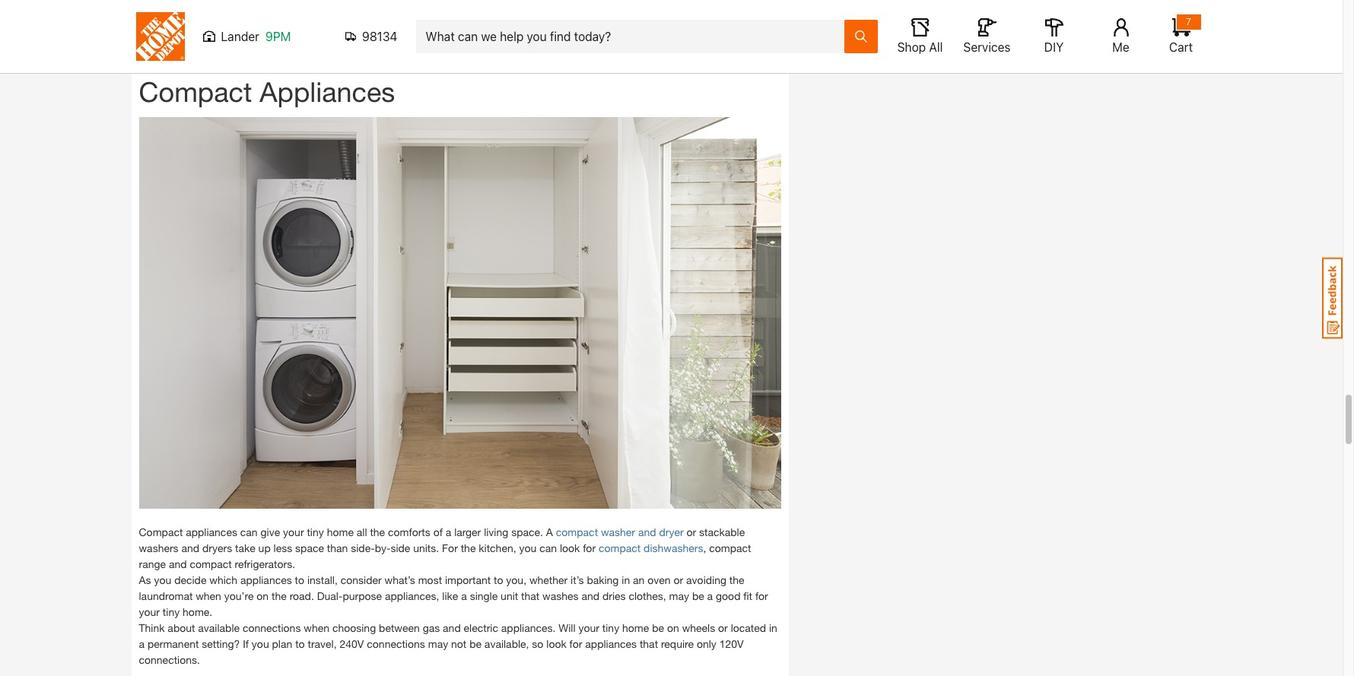 Task type: vqa. For each thing, say whether or not it's contained in the screenshot.
back arrow "icon"
no



Task type: locate. For each thing, give the bounding box(es) containing it.
of
[[245, 15, 254, 28], [433, 526, 443, 539]]

home.
[[183, 606, 212, 619]]

tiny down "laundromat"
[[163, 606, 180, 619]]

comforts
[[388, 526, 430, 539]]

0 vertical spatial home
[[327, 526, 354, 539]]

diy button
[[1030, 18, 1078, 55]]

1 horizontal spatial you
[[252, 638, 269, 650]]

0 vertical spatial when
[[196, 590, 221, 603]]

connections.
[[139, 654, 200, 666]]

cart 7
[[1169, 16, 1193, 54]]

compact down stackable
[[709, 542, 751, 555]]

you,
[[506, 574, 527, 587]]

may down gas in the bottom left of the page
[[428, 638, 448, 650]]

home down clothes,
[[622, 622, 649, 634]]

in left an
[[622, 574, 630, 587]]

your up less
[[283, 526, 304, 539]]

can down a on the left
[[540, 542, 557, 555]]

0 vertical spatial you
[[519, 542, 537, 555]]

cabinet
[[362, 15, 397, 28]]

or right oven
[[674, 574, 683, 587]]

0 horizontal spatial home
[[327, 526, 354, 539]]

2 horizontal spatial your
[[579, 622, 600, 634]]

connections down between
[[367, 638, 425, 650]]

home inside 'as you decide which appliances to install, consider what's most important to you, whether it's baking in an oven or avoiding the laundromat when you're on the road. dual-purpose appliances, like a single unit that washes and dries clothes, may be a good fit for your tiny home. think about available connections when choosing between gas and electric appliances. will your tiny home be on wheels or located in a permanent setting? if you plan to travel, 240v connections may not be available, so look for appliances that require only 120v connections.'
[[622, 622, 649, 634]]

appliances,
[[385, 590, 439, 603]]

1 vertical spatial you
[[154, 574, 171, 587]]

that
[[521, 590, 540, 603], [640, 638, 658, 650]]

1 compact from the top
[[139, 76, 252, 108]]

2 horizontal spatial be
[[692, 590, 704, 603]]

range
[[139, 558, 166, 571]]

0 vertical spatial appliances
[[186, 526, 237, 539]]

1 vertical spatial your
[[139, 606, 160, 619]]

2 vertical spatial you
[[252, 638, 269, 650]]

laundromat
[[139, 590, 193, 603]]

storage
[[288, 15, 324, 28]]

of up lander 9pm
[[245, 15, 254, 28]]

look up it's
[[560, 542, 580, 555]]

unit
[[501, 590, 518, 603]]

clothes,
[[629, 590, 666, 603]]

gas
[[423, 622, 440, 634]]

1 horizontal spatial be
[[652, 622, 664, 634]]

2 vertical spatial tiny
[[602, 622, 619, 634]]

1 horizontal spatial that
[[640, 638, 658, 650]]

your up think
[[139, 606, 160, 619]]

you're
[[224, 590, 254, 603]]

take
[[235, 542, 255, 555]]

most up appliances,
[[418, 574, 442, 587]]

1 horizontal spatial connections
[[367, 638, 425, 650]]

most
[[218, 15, 242, 28], [418, 574, 442, 587]]

your right will
[[579, 622, 600, 634]]

when up travel,
[[304, 622, 329, 634]]

compact
[[139, 76, 252, 108], [139, 526, 183, 539]]

1 vertical spatial connections
[[367, 638, 425, 650]]

you down space.
[[519, 542, 537, 555]]

0 vertical spatial be
[[692, 590, 704, 603]]

and
[[675, 15, 692, 28], [638, 526, 656, 539], [181, 542, 199, 555], [169, 558, 187, 571], [582, 590, 600, 603], [443, 622, 461, 634]]

you up "laundromat"
[[154, 574, 171, 587]]

1 horizontal spatial may
[[669, 590, 689, 603]]

an
[[633, 574, 645, 587]]

may down oven
[[669, 590, 689, 603]]

the right make
[[200, 15, 215, 28]]

purpose
[[343, 590, 382, 603]]

lander 9pm
[[221, 30, 291, 43]]

1 vertical spatial that
[[640, 638, 658, 650]]

towels
[[641, 15, 672, 28]]

1 horizontal spatial can
[[540, 542, 557, 555]]

and inside 'or stackable washers and dryers take up less space than side-by-side units. for the kitchen, you can look for'
[[181, 542, 199, 555]]

0 vertical spatial of
[[245, 15, 254, 28]]

1 horizontal spatial in
[[769, 622, 777, 634]]

may
[[669, 590, 689, 603], [428, 638, 448, 650]]

give
[[261, 526, 280, 539]]

available
[[198, 622, 240, 634]]

your
[[283, 526, 304, 539], [139, 606, 160, 619], [579, 622, 600, 634]]

that left require on the bottom
[[640, 638, 658, 650]]

plan
[[272, 638, 292, 650]]

1 horizontal spatial when
[[304, 622, 329, 634]]

washer
[[601, 526, 635, 539]]

dryer
[[659, 526, 684, 539]]

0 vertical spatial in
[[622, 574, 630, 587]]

me
[[1113, 40, 1130, 54]]

be right not
[[470, 638, 482, 650]]

dries
[[603, 590, 626, 603]]

a right like
[[461, 590, 467, 603]]

compact appliances
[[139, 76, 395, 108]]

0 vertical spatial most
[[218, 15, 242, 28]]

most inside 'as you decide which appliances to install, consider what's most important to you, whether it's baking in an oven or avoiding the laundromat when you're on the road. dual-purpose appliances, like a single unit that washes and dries clothes, may be a good fit for your tiny home. think about available connections when choosing between gas and electric appliances. will your tiny home be on wheels or located in a permanent setting? if you plan to travel, 240v connections may not be available, so look for appliances that require only 120v connections.'
[[418, 574, 442, 587]]

dryers
[[202, 542, 232, 555]]

0 horizontal spatial or
[[674, 574, 683, 587]]

and left dryers
[[181, 542, 199, 555]]

compact washer and dryer link
[[556, 526, 684, 539]]

look inside 'as you decide which appliances to install, consider what's most important to you, whether it's baking in an oven or avoiding the laundromat when you're on the road. dual-purpose appliances, like a single unit that washes and dries clothes, may be a good fit for your tiny home. think about available connections when choosing between gas and electric appliances. will your tiny home be on wheels or located in a permanent setting? if you plan to travel, 240v connections may not be available, so look for appliances that require only 120v connections.'
[[546, 638, 567, 650]]

the home depot logo image
[[136, 12, 185, 61]]

appliances
[[186, 526, 237, 539], [240, 574, 292, 587], [585, 638, 637, 650]]

or
[[687, 526, 696, 539], [674, 574, 683, 587], [718, 622, 728, 634]]

0 vertical spatial your
[[283, 526, 304, 539]]

so
[[532, 638, 544, 650]]

not
[[451, 638, 467, 650]]

1 vertical spatial in
[[769, 622, 777, 634]]

services button
[[963, 18, 1012, 55]]

compact for compact appliances
[[139, 76, 252, 108]]

compact down the home depot logo
[[139, 76, 252, 108]]

0 horizontal spatial of
[[245, 15, 254, 28]]

tiny up space
[[307, 526, 324, 539]]

for inside 'or stackable washers and dryers take up less space than side-by-side units. for the kitchen, you can look for'
[[583, 542, 596, 555]]

look right the so
[[546, 638, 567, 650]]

in right located
[[769, 622, 777, 634]]

1 vertical spatial compact
[[139, 526, 183, 539]]

0 horizontal spatial on
[[257, 590, 269, 603]]

0 horizontal spatial can
[[240, 526, 258, 539]]

to left you, on the left
[[494, 574, 503, 587]]

to
[[295, 574, 304, 587], [494, 574, 503, 587], [295, 638, 305, 650]]

or right dryer
[[687, 526, 696, 539]]

of up the units.
[[433, 526, 443, 539]]

only
[[697, 638, 717, 650]]

compact right a on the left
[[556, 526, 598, 539]]

appliances down dries
[[585, 638, 637, 650]]

0 vertical spatial look
[[560, 542, 580, 555]]

and up decide
[[169, 558, 187, 571]]

all
[[929, 40, 943, 54]]

decide
[[174, 574, 207, 587]]

2 vertical spatial appliances
[[585, 638, 637, 650]]

0 vertical spatial or
[[687, 526, 696, 539]]

240v
[[340, 638, 364, 650]]

oven
[[648, 574, 671, 587]]

98134
[[362, 30, 398, 43]]

be
[[692, 590, 704, 603], [652, 622, 664, 634], [470, 638, 482, 650]]

1 vertical spatial most
[[418, 574, 442, 587]]

be up require on the bottom
[[652, 622, 664, 634]]

a
[[446, 526, 451, 539], [461, 590, 467, 603], [707, 590, 713, 603], [139, 638, 145, 650]]

a up for
[[446, 526, 451, 539]]

look
[[560, 542, 580, 555], [546, 638, 567, 650]]

kitchen,
[[479, 542, 516, 555]]

on
[[257, 590, 269, 603], [667, 622, 679, 634]]

1 vertical spatial or
[[674, 574, 683, 587]]

than
[[327, 542, 348, 555]]

up
[[258, 542, 271, 555]]

compact dishwashers
[[599, 542, 703, 555]]

1 horizontal spatial or
[[687, 526, 696, 539]]

0 vertical spatial tiny
[[307, 526, 324, 539]]

1 vertical spatial may
[[428, 638, 448, 650]]

7
[[1186, 16, 1191, 27]]

install,
[[307, 574, 338, 587]]

on up require on the bottom
[[667, 622, 679, 634]]

side-
[[351, 542, 375, 555]]

1 horizontal spatial of
[[433, 526, 443, 539]]

0 vertical spatial compact
[[139, 76, 252, 108]]

be down the avoiding at right bottom
[[692, 590, 704, 603]]

2 vertical spatial or
[[718, 622, 728, 634]]

good
[[716, 590, 741, 603]]

0 horizontal spatial connections
[[243, 622, 301, 634]]

or inside 'or stackable washers and dryers take up less space than side-by-side units. for the kitchen, you can look for'
[[687, 526, 696, 539]]

on right you're
[[257, 590, 269, 603]]

2 horizontal spatial you
[[519, 542, 537, 555]]

0 horizontal spatial in
[[622, 574, 630, 587]]

1 vertical spatial look
[[546, 638, 567, 650]]

1 vertical spatial can
[[540, 542, 557, 555]]

a
[[546, 526, 553, 539]]

appliances down refrigerators.
[[240, 574, 292, 587]]

1 vertical spatial tiny
[[163, 606, 180, 619]]

1 horizontal spatial most
[[418, 574, 442, 587]]

the
[[200, 15, 215, 28], [370, 526, 385, 539], [461, 542, 476, 555], [730, 574, 745, 587], [272, 590, 287, 603]]

road.
[[290, 590, 314, 603]]

0 vertical spatial can
[[240, 526, 258, 539]]

that right unit
[[521, 590, 540, 603]]

compact dishwashers link
[[599, 542, 703, 555]]

0 vertical spatial that
[[521, 590, 540, 603]]

0 vertical spatial connections
[[243, 622, 301, 634]]

0 vertical spatial may
[[669, 590, 689, 603]]

compact appliances can give your tiny home all the comforts of a larger living space. a compact washer and dryer
[[139, 526, 684, 539]]

in-
[[350, 15, 362, 28]]

lander
[[221, 30, 259, 43]]

when up home.
[[196, 590, 221, 603]]

2 horizontal spatial or
[[718, 622, 728, 634]]

to right plan
[[295, 638, 305, 650]]

can up the take at the left bottom of the page
[[240, 526, 258, 539]]

connections up plan
[[243, 622, 301, 634]]

2 vertical spatial your
[[579, 622, 600, 634]]

home up than
[[327, 526, 354, 539]]

can
[[240, 526, 258, 539], [540, 542, 557, 555]]

for up it's
[[583, 542, 596, 555]]

tiny down dries
[[602, 622, 619, 634]]

2 horizontal spatial tiny
[[602, 622, 619, 634]]

1 horizontal spatial home
[[622, 622, 649, 634]]

cart
[[1169, 40, 1193, 54]]

0 horizontal spatial when
[[196, 590, 221, 603]]

available,
[[485, 638, 529, 650]]

9pm
[[265, 30, 291, 43]]

a down the avoiding at right bottom
[[707, 590, 713, 603]]

or up 120v
[[718, 622, 728, 634]]

most up lander
[[218, 15, 242, 28]]

2 vertical spatial be
[[470, 638, 482, 650]]

2 compact from the top
[[139, 526, 183, 539]]

1 vertical spatial on
[[667, 622, 679, 634]]

0 horizontal spatial your
[[139, 606, 160, 619]]

compact
[[556, 526, 598, 539], [599, 542, 641, 555], [709, 542, 751, 555], [190, 558, 232, 571]]

1 vertical spatial home
[[622, 622, 649, 634]]

compact up washers
[[139, 526, 183, 539]]

the down larger
[[461, 542, 476, 555]]

larger
[[454, 526, 481, 539]]

appliances up dryers
[[186, 526, 237, 539]]

1 vertical spatial appliances
[[240, 574, 292, 587]]

in
[[622, 574, 630, 587], [769, 622, 777, 634]]

between
[[379, 622, 420, 634]]

you right the if
[[252, 638, 269, 650]]



Task type: describe. For each thing, give the bounding box(es) containing it.
0 vertical spatial on
[[257, 590, 269, 603]]

make the most of vanity storage with in-cabinet organizers. floating shelves are perfect for storing towels and washcloths.
[[171, 15, 752, 28]]

0 horizontal spatial may
[[428, 638, 448, 650]]

perfect
[[553, 15, 586, 28]]

choosing
[[332, 622, 376, 634]]

which
[[209, 574, 237, 587]]

as
[[139, 574, 151, 587]]

me button
[[1097, 18, 1145, 55]]

washes
[[543, 590, 579, 603]]

like
[[442, 590, 458, 603]]

0 horizontal spatial appliances
[[186, 526, 237, 539]]

1 horizontal spatial on
[[667, 622, 679, 634]]

and down the baking
[[582, 590, 600, 603]]

for left storing
[[589, 15, 602, 28]]

1 horizontal spatial appliances
[[240, 574, 292, 587]]

services
[[964, 40, 1011, 54]]

0 horizontal spatial most
[[218, 15, 242, 28]]

for
[[442, 542, 458, 555]]

What can we help you find today? search field
[[426, 21, 843, 52]]

by-
[[375, 542, 391, 555]]

120v
[[720, 638, 744, 650]]

and up compact dishwashers link
[[638, 526, 656, 539]]

electric
[[464, 622, 498, 634]]

98134 button
[[345, 29, 398, 44]]

0 horizontal spatial that
[[521, 590, 540, 603]]

living
[[484, 526, 508, 539]]

dual-
[[317, 590, 343, 603]]

1 horizontal spatial your
[[283, 526, 304, 539]]

travel,
[[308, 638, 337, 650]]

less
[[274, 542, 292, 555]]

feedback link image
[[1322, 257, 1343, 339]]

1 vertical spatial be
[[652, 622, 664, 634]]

shop all button
[[896, 18, 945, 55]]

whether
[[529, 574, 568, 587]]

as you decide which appliances to install, consider what's most important to you, whether it's baking in an oven or avoiding the laundromat when you're on the road. dual-purpose appliances, like a single unit that washes and dries clothes, may be a good fit for your tiny home. think about available connections when choosing between gas and electric appliances. will your tiny home be on wheels or located in a permanent setting? if you plan to travel, 240v connections may not be available, so look for appliances that require only 120v connections.
[[139, 574, 777, 666]]

stackable
[[699, 526, 745, 539]]

and right towels
[[675, 15, 692, 28]]

1 vertical spatial of
[[433, 526, 443, 539]]

if
[[243, 638, 249, 650]]

you inside 'or stackable washers and dryers take up less space than side-by-side units. for the kitchen, you can look for'
[[519, 542, 537, 555]]

wheels
[[682, 622, 715, 634]]

about
[[168, 622, 195, 634]]

space
[[295, 542, 324, 555]]

1 horizontal spatial tiny
[[307, 526, 324, 539]]

all
[[357, 526, 367, 539]]

for right fit
[[755, 590, 768, 603]]

make
[[171, 15, 197, 28]]

0 horizontal spatial tiny
[[163, 606, 180, 619]]

fit
[[744, 590, 752, 603]]

can inside 'or stackable washers and dryers take up less space than side-by-side units. for the kitchen, you can look for'
[[540, 542, 557, 555]]

compact for compact appliances can give your tiny home all the comforts of a larger living space. a compact washer and dryer
[[139, 526, 183, 539]]

appliances
[[260, 76, 395, 108]]

1 vertical spatial when
[[304, 622, 329, 634]]

storing
[[605, 15, 638, 28]]

shop
[[898, 40, 926, 54]]

dishwashers
[[644, 542, 703, 555]]

avoiding
[[686, 574, 727, 587]]

look inside 'or stackable washers and dryers take up less space than side-by-side units. for the kitchen, you can look for'
[[560, 542, 580, 555]]

will
[[559, 622, 576, 634]]

shop all
[[898, 40, 943, 54]]

, compact range and compact refrigerators.
[[139, 542, 751, 571]]

shelves
[[496, 15, 532, 28]]

0 horizontal spatial be
[[470, 638, 482, 650]]

require
[[661, 638, 694, 650]]

side
[[391, 542, 410, 555]]

what's
[[385, 574, 415, 587]]

compact down dryers
[[190, 558, 232, 571]]

a down think
[[139, 638, 145, 650]]

and up not
[[443, 622, 461, 634]]

washcloths.
[[695, 15, 752, 28]]

to up road.
[[295, 574, 304, 587]]

a stackable washer and dryer behind a partial wall next to storage space with white drawers. image
[[139, 117, 781, 509]]

baking
[[587, 574, 619, 587]]

important
[[445, 574, 491, 587]]

the inside 'or stackable washers and dryers take up less space than side-by-side units. for the kitchen, you can look for'
[[461, 542, 476, 555]]

washers
[[139, 542, 179, 555]]

refrigerators.
[[235, 558, 295, 571]]

floating
[[455, 15, 493, 28]]

2 horizontal spatial appliances
[[585, 638, 637, 650]]

for down will
[[570, 638, 582, 650]]

are
[[535, 15, 550, 28]]

organizers.
[[400, 15, 452, 28]]

0 horizontal spatial you
[[154, 574, 171, 587]]

the left road.
[[272, 590, 287, 603]]

vanity
[[257, 15, 285, 28]]

and inside , compact range and compact refrigerators.
[[169, 558, 187, 571]]

think
[[139, 622, 165, 634]]

it's
[[571, 574, 584, 587]]

the right 'all'
[[370, 526, 385, 539]]

located
[[731, 622, 766, 634]]

permanent
[[148, 638, 199, 650]]

compact down compact washer and dryer link
[[599, 542, 641, 555]]

the up good on the right bottom of the page
[[730, 574, 745, 587]]



